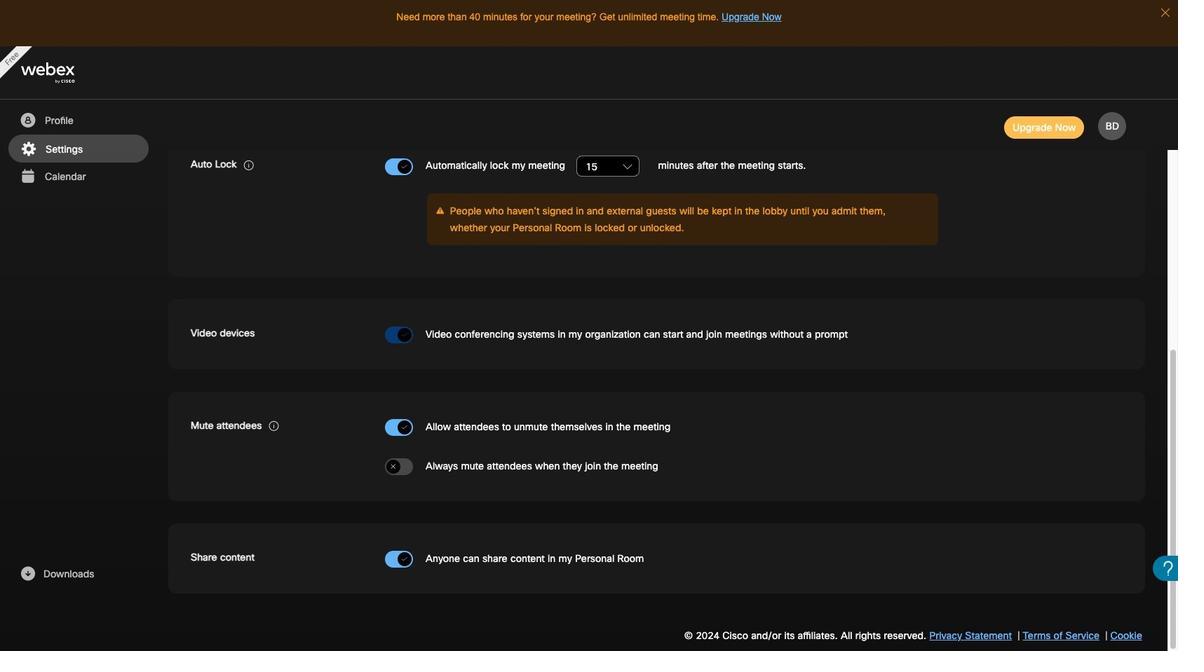 Task type: vqa. For each thing, say whether or not it's contained in the screenshot.
first tab list from the bottom of the page
no



Task type: describe. For each thing, give the bounding box(es) containing it.
settings element
[[0, 0, 1178, 652]]

4 mds check_bold image from the top
[[401, 556, 408, 565]]

1 mds check_bold image from the top
[[401, 162, 408, 172]]

mds meetings_filled image
[[19, 168, 36, 185]]

mds people circle_filled image
[[19, 112, 36, 129]]

mds settings_filled image
[[20, 141, 37, 158]]



Task type: locate. For each thing, give the bounding box(es) containing it.
2 mds check_bold image from the top
[[401, 331, 408, 340]]

cisco webex image
[[21, 63, 105, 84]]

mds content download_filled image
[[19, 566, 36, 583]]

banner
[[0, 46, 1178, 100]]

3 mds check_bold image from the top
[[401, 424, 408, 433]]

mds check_bold image
[[401, 162, 408, 172], [401, 331, 408, 340], [401, 424, 408, 433], [401, 556, 408, 565]]

mds cancel_bold image
[[390, 463, 397, 472]]



